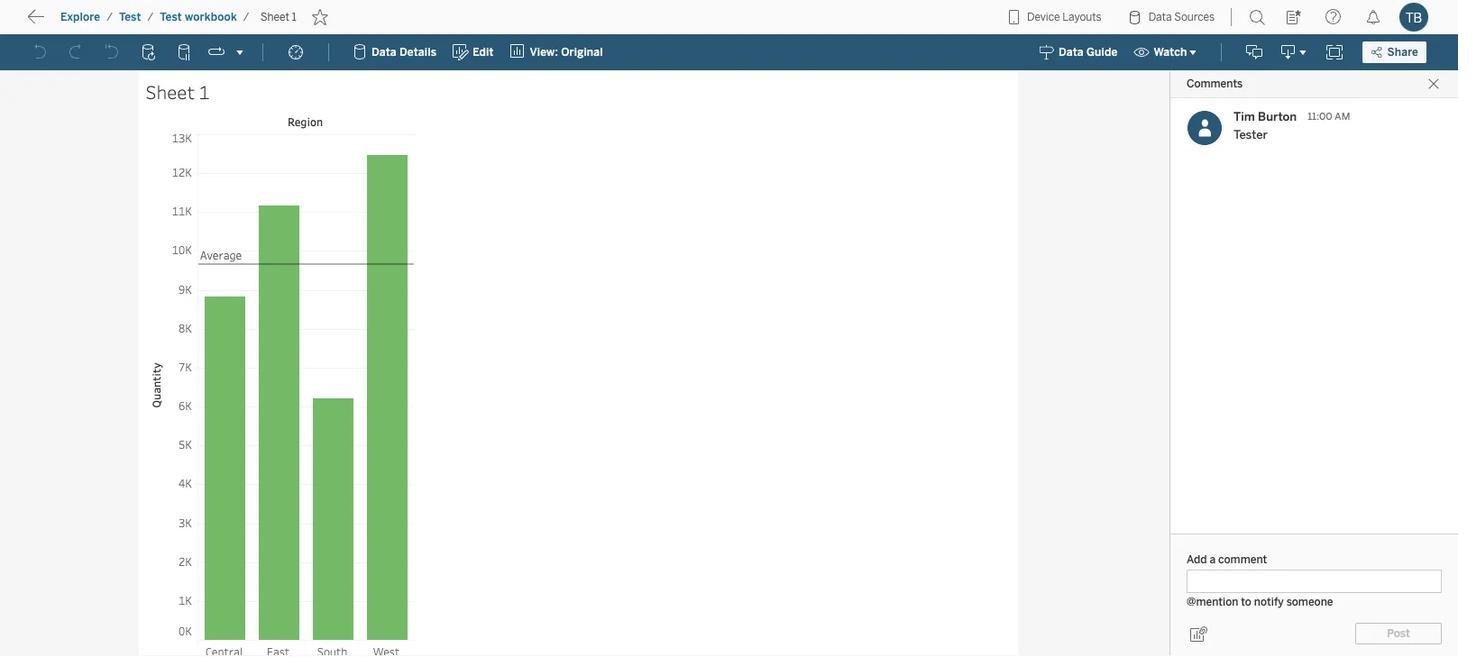 Task type: describe. For each thing, give the bounding box(es) containing it.
workbook
[[185, 11, 237, 23]]

skip to content link
[[43, 10, 184, 34]]

test workbook link
[[159, 10, 238, 24]]

2 / from the left
[[148, 11, 154, 23]]

to
[[81, 13, 95, 31]]

1 / from the left
[[107, 11, 113, 23]]

sheet
[[260, 11, 289, 23]]

skip to content
[[47, 13, 155, 31]]

sheet 1 element
[[255, 11, 302, 23]]

2 test from the left
[[160, 11, 182, 23]]



Task type: locate. For each thing, give the bounding box(es) containing it.
1 horizontal spatial test
[[160, 11, 182, 23]]

/ right test link
[[148, 11, 154, 23]]

skip
[[47, 13, 78, 31]]

/
[[107, 11, 113, 23], [148, 11, 154, 23], [243, 11, 250, 23]]

sheet 1
[[260, 11, 297, 23]]

explore link
[[60, 10, 101, 24]]

/ left the sheet
[[243, 11, 250, 23]]

explore
[[60, 11, 100, 23]]

test
[[119, 11, 141, 23], [160, 11, 182, 23]]

/ left test link
[[107, 11, 113, 23]]

explore / test / test workbook /
[[60, 11, 250, 23]]

1
[[292, 11, 297, 23]]

2 horizontal spatial /
[[243, 11, 250, 23]]

3 / from the left
[[243, 11, 250, 23]]

0 horizontal spatial test
[[119, 11, 141, 23]]

content
[[99, 13, 155, 31]]

0 horizontal spatial /
[[107, 11, 113, 23]]

test link
[[118, 10, 142, 24]]

1 test from the left
[[119, 11, 141, 23]]

1 horizontal spatial /
[[148, 11, 154, 23]]



Task type: vqa. For each thing, say whether or not it's contained in the screenshot.
the "indicator"
no



